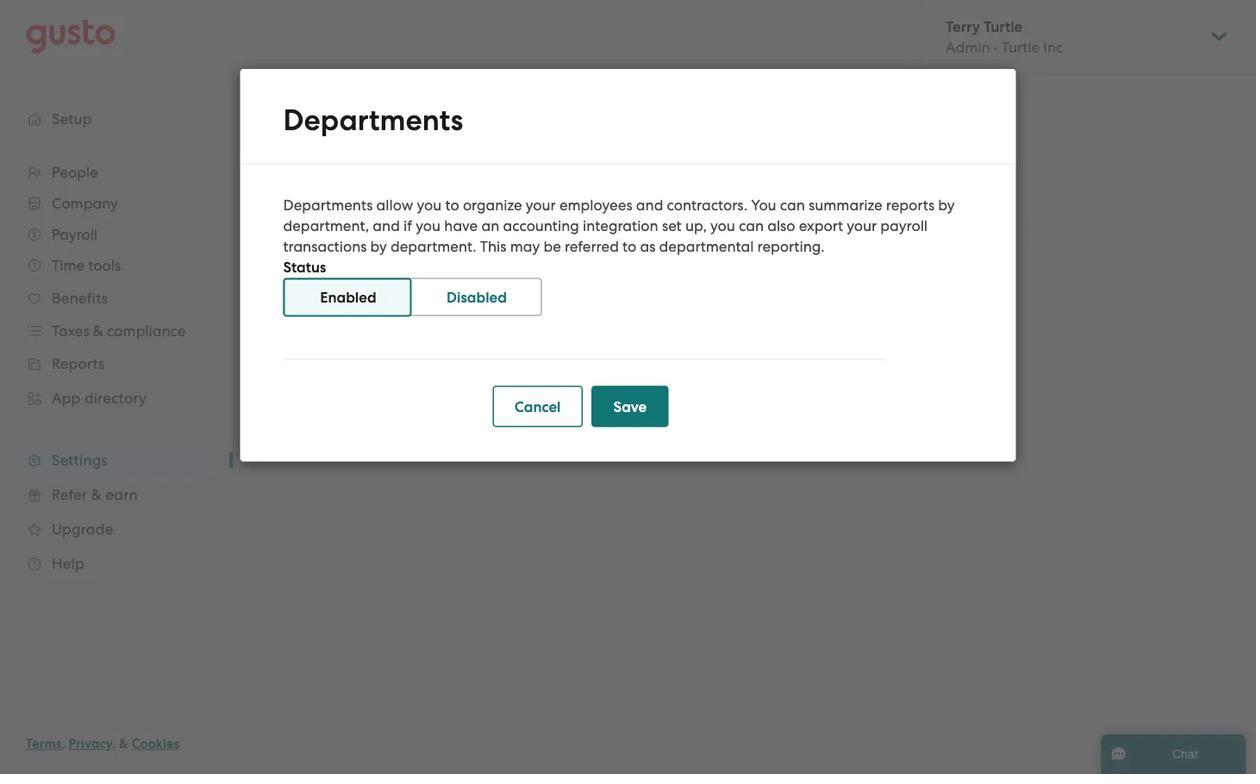 Task type: vqa. For each thing, say whether or not it's contained in the screenshot.
the left 'January'
no



Task type: locate. For each thing, give the bounding box(es) containing it.
2-
[[314, 323, 329, 340]]

0 horizontal spatial by
[[371, 238, 387, 255]]

1 horizontal spatial to
[[506, 161, 518, 176]]

save
[[614, 398, 647, 416]]

chat button
[[1102, 735, 1247, 775]]

0 vertical spatial can
[[781, 197, 806, 214]]

and
[[325, 161, 349, 176], [595, 161, 619, 176], [637, 197, 664, 214], [373, 217, 400, 235]]

profile up employees
[[552, 161, 591, 176]]

0 horizontal spatial &
[[119, 737, 129, 752]]

customization up enabled
[[292, 244, 439, 270]]

terms , privacy , & cookies
[[26, 737, 180, 752]]

save button
[[592, 386, 669, 427]]

set
[[662, 217, 682, 235]]

settings tabs tab list
[[292, 185, 1199, 233]]

profile up department,
[[329, 201, 369, 217]]

have
[[445, 217, 478, 235]]

departments up manage
[[283, 103, 463, 138]]

0 vertical spatial customization
[[503, 201, 590, 217]]

can
[[781, 197, 806, 214], [739, 217, 764, 235]]

& right plan
[[747, 201, 756, 217]]

privacy link
[[69, 737, 112, 752]]

disabled inside departments document
[[447, 289, 507, 307]]

profile inside button
[[329, 201, 369, 217]]

departments up department,
[[283, 197, 373, 214]]

1 horizontal spatial ,
[[112, 737, 116, 752]]

, left privacy
[[62, 737, 65, 752]]

0 vertical spatial to
[[506, 161, 518, 176]]

my profile
[[306, 201, 369, 217]]

an
[[482, 217, 500, 235]]

by down allow on the left top
[[371, 238, 387, 255]]

plan & billing
[[716, 201, 798, 217]]

2 , from the left
[[112, 737, 116, 752]]

as
[[641, 238, 656, 255]]

export
[[800, 217, 844, 235]]

disabled
[[474, 280, 534, 297], [447, 289, 507, 307]]

1 horizontal spatial customization
[[503, 201, 590, 217]]

cookies button
[[132, 734, 180, 755]]

to left "as" at the right top
[[623, 238, 637, 255]]

step
[[329, 323, 358, 340]]

you
[[417, 197, 442, 214], [416, 217, 441, 235], [711, 217, 736, 235]]

to
[[506, 161, 518, 176], [446, 197, 460, 214], [623, 238, 637, 255]]

& left 'cookies'
[[119, 737, 129, 752]]

0 horizontal spatial can
[[739, 217, 764, 235]]

your up accounting
[[526, 197, 556, 214]]

cancel
[[515, 398, 561, 416]]

,
[[62, 737, 65, 752], [112, 737, 116, 752]]

accounting
[[503, 217, 580, 235]]

reports
[[887, 197, 935, 214]]

by
[[939, 197, 956, 214], [371, 238, 387, 255]]

by right reports
[[939, 197, 956, 214]]

can down 'plan & billing' at the right of page
[[739, 217, 764, 235]]

and left "if"
[[373, 217, 400, 235]]

departments
[[283, 103, 463, 138], [283, 197, 373, 214], [370, 280, 460, 297]]

you down plan
[[711, 217, 736, 235]]

plan & billing button
[[703, 188, 811, 229]]

customization button
[[489, 188, 604, 229]]

notifications
[[396, 201, 475, 217]]

, left 'cookies'
[[112, 737, 116, 752]]

permissions
[[618, 201, 689, 217]]

account menu element
[[924, 0, 1231, 73]]

disabled down this
[[474, 280, 534, 297]]

& inside button
[[747, 201, 756, 217]]

my
[[306, 201, 325, 217]]

up,
[[686, 217, 707, 235]]

0 horizontal spatial profile
[[329, 201, 369, 217]]

1 horizontal spatial by
[[939, 197, 956, 214]]

you down notifications
[[416, 217, 441, 235]]

1 horizontal spatial &
[[747, 201, 756, 217]]

departments down department.
[[370, 280, 460, 297]]

1 vertical spatial customization
[[292, 244, 439, 270]]

all
[[390, 343, 406, 361]]

2-step verification for all admins
[[314, 323, 460, 361]]

1 vertical spatial profile
[[329, 201, 369, 217]]

disabled up for
[[447, 289, 507, 307]]

to up the "have"
[[446, 197, 460, 214]]

cancel button
[[493, 386, 583, 427]]

&
[[747, 201, 756, 217], [119, 737, 129, 752]]

0 horizontal spatial customization
[[292, 244, 439, 270]]

2 vertical spatial to
[[623, 238, 637, 255]]

company.
[[622, 161, 682, 176]]

summarize
[[809, 197, 883, 214]]

your down summarize
[[847, 217, 877, 235]]

department.
[[391, 238, 477, 255]]

profile
[[552, 161, 591, 176], [329, 201, 369, 217]]

1 vertical spatial &
[[119, 737, 129, 752]]

0 horizontal spatial to
[[446, 197, 460, 214]]

0 horizontal spatial ,
[[62, 737, 65, 752]]

your
[[522, 161, 549, 176], [526, 197, 556, 214], [847, 217, 877, 235]]

customization up accounting
[[503, 201, 590, 217]]

0 vertical spatial by
[[939, 197, 956, 214]]

payroll
[[881, 217, 928, 235]]

customization
[[503, 201, 590, 217], [292, 244, 439, 270]]

to right related
[[506, 161, 518, 176]]

0 vertical spatial &
[[747, 201, 756, 217]]

your up customization button on the left of page
[[522, 161, 549, 176]]

also
[[768, 217, 796, 235]]

0 vertical spatial profile
[[552, 161, 591, 176]]

1 vertical spatial departments
[[283, 197, 373, 214]]

1 vertical spatial can
[[739, 217, 764, 235]]

and down settings
[[325, 161, 349, 176]]

1 vertical spatial by
[[371, 238, 387, 255]]

1 vertical spatial to
[[446, 197, 460, 214]]

0 vertical spatial your
[[522, 161, 549, 176]]

related
[[458, 161, 502, 176]]

view
[[292, 161, 322, 176]]

profile inside 'settings view and manage settings related to your profile and company.'
[[552, 161, 591, 176]]

1 horizontal spatial profile
[[552, 161, 591, 176]]

terms link
[[26, 737, 62, 752]]

can up also
[[781, 197, 806, 214]]

you right allow on the left top
[[417, 197, 442, 214]]



Task type: describe. For each thing, give the bounding box(es) containing it.
1 , from the left
[[62, 737, 65, 752]]

privacy
[[69, 737, 112, 752]]

home image
[[26, 19, 116, 54]]

admins
[[410, 343, 460, 361]]

departments inside departments allow you to organize your employees and contractors. you can summarize reports by department, and if you have an accounting integration set up, you can also export your payroll transactions by department. this may be referred to as departmental reporting.
[[283, 197, 373, 214]]

enabled
[[320, 289, 377, 307]]

settings view and manage settings related to your profile and company.
[[292, 126, 682, 176]]

manage
[[353, 161, 404, 176]]

cookies
[[132, 737, 180, 752]]

1 horizontal spatial can
[[781, 197, 806, 214]]

permissions button
[[604, 188, 703, 229]]

integration
[[583, 217, 659, 235]]

department,
[[283, 217, 369, 235]]

terms
[[26, 737, 62, 752]]

and up set
[[637, 197, 664, 214]]

2 vertical spatial departments
[[370, 280, 460, 297]]

you
[[752, 197, 777, 214]]

referred
[[565, 238, 619, 255]]

your inside 'settings view and manage settings related to your profile and company.'
[[522, 161, 549, 176]]

and up employees
[[595, 161, 619, 176]]

customization inside button
[[503, 201, 590, 217]]

plan
[[716, 201, 744, 217]]

settings
[[407, 161, 455, 176]]

departments document
[[240, 69, 1017, 462]]

verification
[[361, 323, 437, 340]]

status
[[283, 259, 326, 277]]

if
[[404, 217, 413, 235]]

notifications button
[[382, 188, 489, 229]]

allow
[[377, 197, 414, 214]]

disabled for customization
[[474, 280, 534, 297]]

2 vertical spatial your
[[847, 217, 877, 235]]

disabled for status
[[447, 289, 507, 307]]

employees
[[560, 197, 633, 214]]

to inside 'settings view and manage settings related to your profile and company.'
[[506, 161, 518, 176]]

my profile button
[[292, 188, 382, 229]]

for
[[441, 323, 460, 340]]

0 vertical spatial departments
[[283, 103, 463, 138]]

departments allow you to organize your employees and contractors. you can summarize reports by department, and if you have an accounting integration set up, you can also export your payroll transactions by department. this may be referred to as departmental reporting.
[[283, 197, 956, 255]]

be
[[544, 238, 561, 255]]

1 vertical spatial your
[[526, 197, 556, 214]]

transactions
[[283, 238, 367, 255]]

reporting.
[[758, 238, 825, 255]]

settings
[[292, 126, 403, 160]]

organize
[[463, 197, 522, 214]]

contractors.
[[667, 197, 748, 214]]

this
[[480, 238, 507, 255]]

departmental
[[660, 238, 754, 255]]

may
[[510, 238, 540, 255]]

chat
[[1173, 748, 1199, 761]]

2 horizontal spatial to
[[623, 238, 637, 255]]

billing
[[759, 201, 798, 217]]



